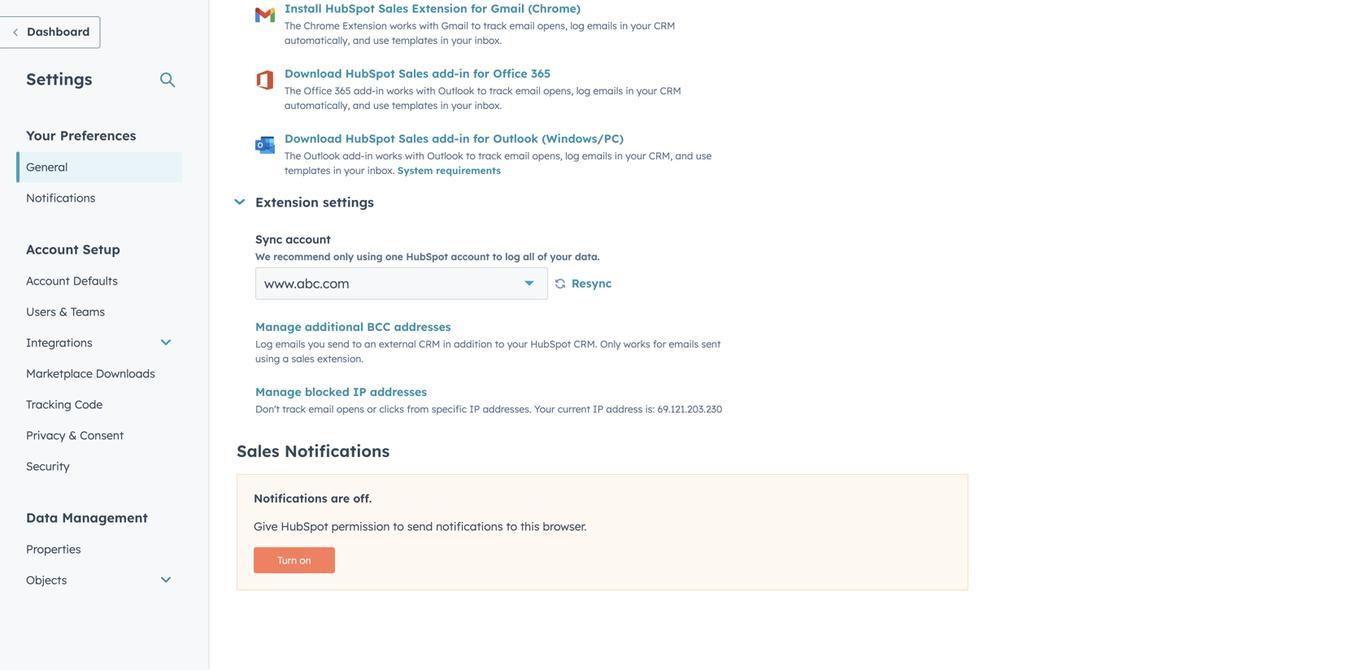 Task type: vqa. For each thing, say whether or not it's contained in the screenshot.
THE INSTALL
yes



Task type: describe. For each thing, give the bounding box(es) containing it.
download hubspot sales add-in for outlook (windows/pc) button
[[285, 129, 624, 148]]

or
[[367, 403, 377, 415]]

download hubspot sales add-in for outlook (windows/pc)
[[285, 131, 624, 145]]

send inside manage additional bcc addresses log emails you send to an external crm in addition to your hubspot crm. only works for emails sent using a sales extension.
[[328, 338, 350, 350]]

users
[[26, 305, 56, 319]]

1 horizontal spatial send
[[407, 519, 433, 533]]

notifications are off.
[[254, 491, 372, 505]]

browser.
[[543, 519, 587, 533]]

download hubspot sales add-in for office 365 button
[[285, 64, 551, 83]]

automatically, inside download hubspot sales add-in for office 365 the office 365 add-in works with outlook to track email opens, log emails in your crm automatically, and use templates in your inbox.
[[285, 99, 350, 111]]

add- inside button
[[432, 131, 459, 145]]

the inside download hubspot sales add-in for office 365 the office 365 add-in works with outlook to track email opens, log emails in your crm automatically, and use templates in your inbox.
[[285, 84, 301, 97]]

system
[[398, 164, 433, 176]]

templates inside the outlook add-in works with outlook to track email opens, log emails in your crm, and use templates in your inbox.
[[285, 164, 331, 176]]

sales
[[292, 352, 315, 365]]

1 vertical spatial extension
[[343, 19, 387, 32]]

only
[[333, 250, 354, 263]]

for inside download hubspot sales add-in for outlook (windows/pc) button
[[473, 131, 490, 145]]

bcc
[[367, 320, 391, 334]]

manage for manage additional bcc addresses
[[255, 320, 301, 334]]

notifications link
[[16, 183, 182, 214]]

on
[[300, 554, 311, 566]]

notifications for notifications are off.
[[254, 491, 327, 505]]

2 horizontal spatial ip
[[593, 403, 604, 415]]

dashboard link
[[0, 16, 100, 48]]

sales notifications
[[237, 441, 390, 461]]

integrations
[[26, 336, 92, 350]]

add- down download hubspot sales add-in for office 365 button
[[354, 84, 376, 97]]

works inside download hubspot sales add-in for office 365 the office 365 add-in works with outlook to track email opens, log emails in your crm automatically, and use templates in your inbox.
[[387, 84, 414, 97]]

turn
[[278, 554, 297, 566]]

works inside the install hubspot sales extension for gmail (chrome) the chrome extension works with gmail to track email opens, log emails in your crm automatically, and use templates in your inbox.
[[390, 19, 417, 32]]

1 vertical spatial notifications
[[285, 441, 390, 461]]

general
[[26, 160, 68, 174]]

0 horizontal spatial extension
[[255, 194, 319, 210]]

manage additional bcc addresses log emails you send to an external crm in addition to your hubspot crm. only works for emails sent using a sales extension.
[[255, 320, 721, 365]]

outlook inside button
[[493, 131, 538, 145]]

integrations button
[[16, 327, 182, 358]]

tracking code
[[26, 397, 103, 412]]

addresses for manage blocked ip addresses
[[370, 385, 427, 399]]

install hubspot sales extension for gmail (chrome) the chrome extension works with gmail to track email opens, log emails in your crm automatically, and use templates in your inbox.
[[285, 1, 675, 46]]

data management
[[26, 510, 148, 526]]

inbox. inside the install hubspot sales extension for gmail (chrome) the chrome extension works with gmail to track email opens, log emails in your crm automatically, and use templates in your inbox.
[[475, 34, 502, 46]]

sync account we recommend only using one hubspot account to log all of your data.
[[255, 232, 600, 263]]

caret image
[[235, 199, 245, 205]]

a
[[283, 352, 289, 365]]

& for users
[[59, 305, 67, 319]]

address
[[606, 403, 643, 415]]

log inside the install hubspot sales extension for gmail (chrome) the chrome extension works with gmail to track email opens, log emails in your crm automatically, and use templates in your inbox.
[[570, 19, 585, 32]]

don't
[[255, 403, 280, 415]]

privacy & consent
[[26, 428, 124, 442]]

track inside the outlook add-in works with outlook to track email opens, log emails in your crm, and use templates in your inbox.
[[478, 150, 502, 162]]

turn on button
[[254, 547, 335, 573]]

to inside the outlook add-in works with outlook to track email opens, log emails in your crm, and use templates in your inbox.
[[466, 150, 476, 162]]

download hubspot sales add-in for office 365 the office 365 add-in works with outlook to track email opens, log emails in your crm automatically, and use templates in your inbox.
[[285, 66, 681, 111]]

give
[[254, 519, 278, 533]]

data
[[26, 510, 58, 526]]

setup
[[83, 241, 120, 257]]

and inside the outlook add-in works with outlook to track email opens, log emails in your crm, and use templates in your inbox.
[[676, 150, 693, 162]]

addresses for manage additional bcc addresses
[[394, 320, 451, 334]]

hubspot for download hubspot sales add-in for office 365 the office 365 add-in works with outlook to track email opens, log emails in your crm automatically, and use templates in your inbox.
[[345, 66, 395, 80]]

hubspot inside manage additional bcc addresses log emails you send to an external crm in addition to your hubspot crm. only works for emails sent using a sales extension.
[[531, 338, 571, 350]]

log inside the outlook add-in works with outlook to track email opens, log emails in your crm, and use templates in your inbox.
[[565, 150, 580, 162]]

specific
[[432, 403, 467, 415]]

automatically, inside the install hubspot sales extension for gmail (chrome) the chrome extension works with gmail to track email opens, log emails in your crm automatically, and use templates in your inbox.
[[285, 34, 350, 46]]

inbox. inside the outlook add-in works with outlook to track email opens, log emails in your crm, and use templates in your inbox.
[[367, 164, 395, 176]]

install hubspot sales extension for gmail (chrome) button
[[285, 0, 581, 18]]

templates inside the install hubspot sales extension for gmail (chrome) the chrome extension works with gmail to track email opens, log emails in your crm automatically, and use templates in your inbox.
[[392, 34, 438, 46]]

and inside the install hubspot sales extension for gmail (chrome) the chrome extension works with gmail to track email opens, log emails in your crm automatically, and use templates in your inbox.
[[353, 34, 371, 46]]

downloads
[[96, 366, 155, 381]]

2 horizontal spatial extension
[[412, 1, 467, 15]]

privacy & consent link
[[16, 420, 182, 451]]

manage blocked ip addresses button
[[255, 382, 427, 402]]

email inside manage blocked ip addresses don't track email opens or clicks from specific ip addresses. your current ip address is: 69.121.203.230
[[309, 403, 334, 415]]

account defaults link
[[16, 266, 182, 296]]

manage blocked ip addresses don't track email opens or clicks from specific ip addresses. your current ip address is: 69.121.203.230
[[255, 385, 723, 415]]

objects
[[26, 573, 67, 587]]

an
[[364, 338, 376, 350]]

from
[[407, 403, 429, 415]]

consent
[[80, 428, 124, 442]]

using inside manage additional bcc addresses log emails you send to an external crm in addition to your hubspot crm. only works for emails sent using a sales extension.
[[255, 352, 280, 365]]

off.
[[353, 491, 372, 505]]

email inside download hubspot sales add-in for office 365 the office 365 add-in works with outlook to track email opens, log emails in your crm automatically, and use templates in your inbox.
[[516, 84, 541, 97]]

sales down don't
[[237, 441, 280, 461]]

requirements
[[436, 164, 501, 176]]

hubspot for install hubspot sales extension for gmail (chrome) the chrome extension works with gmail to track email opens, log emails in your crm automatically, and use templates in your inbox.
[[325, 1, 375, 15]]

users & teams link
[[16, 296, 182, 327]]

properties
[[26, 542, 81, 556]]

with inside the outlook add-in works with outlook to track email opens, log emails in your crm, and use templates in your inbox.
[[405, 150, 424, 162]]

track inside download hubspot sales add-in for office 365 the office 365 add-in works with outlook to track email opens, log emails in your crm automatically, and use templates in your inbox.
[[489, 84, 513, 97]]

crm inside download hubspot sales add-in for office 365 the office 365 add-in works with outlook to track email opens, log emails in your crm automatically, and use templates in your inbox.
[[660, 84, 681, 97]]

emails inside the outlook add-in works with outlook to track email opens, log emails in your crm, and use templates in your inbox.
[[582, 150, 612, 162]]

use inside the outlook add-in works with outlook to track email opens, log emails in your crm, and use templates in your inbox.
[[696, 150, 712, 162]]

the outlook add-in works with outlook to track email opens, log emails in your crm, and use templates in your inbox.
[[285, 150, 712, 176]]

emails inside the install hubspot sales extension for gmail (chrome) the chrome extension works with gmail to track email opens, log emails in your crm automatically, and use templates in your inbox.
[[587, 19, 617, 32]]

to inside the install hubspot sales extension for gmail (chrome) the chrome extension works with gmail to track email opens, log emails in your crm automatically, and use templates in your inbox.
[[471, 19, 481, 32]]

opens
[[337, 403, 364, 415]]

settings
[[323, 194, 374, 210]]

opens, inside the outlook add-in works with outlook to track email opens, log emails in your crm, and use templates in your inbox.
[[532, 150, 563, 162]]

privacy
[[26, 428, 65, 442]]

and inside download hubspot sales add-in for office 365 the office 365 add-in works with outlook to track email opens, log emails in your crm automatically, and use templates in your inbox.
[[353, 99, 371, 111]]

sync account element
[[255, 267, 1340, 301]]

0 horizontal spatial office
[[304, 84, 332, 97]]

to inside sync account we recommend only using one hubspot account to log all of your data.
[[493, 250, 502, 263]]

system requirements
[[398, 164, 501, 176]]

permission
[[332, 519, 390, 533]]

www.abc.com button
[[255, 267, 548, 300]]

for inside manage additional bcc addresses log emails you send to an external crm in addition to your hubspot crm. only works for emails sent using a sales extension.
[[653, 338, 666, 350]]

turn on
[[278, 554, 311, 566]]

crm inside manage additional bcc addresses log emails you send to an external crm in addition to your hubspot crm. only works for emails sent using a sales extension.
[[419, 338, 440, 350]]

resync button
[[555, 274, 612, 294]]

extension.
[[317, 352, 364, 365]]

0 vertical spatial gmail
[[491, 1, 525, 15]]

properties link
[[16, 534, 182, 565]]

outlook inside download hubspot sales add-in for office 365 the office 365 add-in works with outlook to track email opens, log emails in your crm automatically, and use templates in your inbox.
[[438, 84, 474, 97]]

0 horizontal spatial 365
[[335, 84, 351, 97]]

opens, inside the install hubspot sales extension for gmail (chrome) the chrome extension works with gmail to track email opens, log emails in your crm automatically, and use templates in your inbox.
[[538, 19, 568, 32]]

add- inside the outlook add-in works with outlook to track email opens, log emails in your crm, and use templates in your inbox.
[[343, 150, 365, 162]]

your inside sync account we recommend only using one hubspot account to log all of your data.
[[550, 250, 572, 263]]

inbox. inside download hubspot sales add-in for office 365 the office 365 add-in works with outlook to track email opens, log emails in your crm automatically, and use templates in your inbox.
[[475, 99, 502, 111]]

& for privacy
[[69, 428, 77, 442]]

in inside manage additional bcc addresses log emails you send to an external crm in addition to your hubspot crm. only works for emails sent using a sales extension.
[[443, 338, 451, 350]]

works inside manage additional bcc addresses log emails you send to an external crm in addition to your hubspot crm. only works for emails sent using a sales extension.
[[624, 338, 650, 350]]

for inside the install hubspot sales extension for gmail (chrome) the chrome extension works with gmail to track email opens, log emails in your crm automatically, and use templates in your inbox.
[[471, 1, 487, 15]]

data.
[[575, 250, 600, 263]]

preferences
[[60, 127, 136, 144]]

we
[[255, 250, 271, 263]]

chrome
[[304, 19, 340, 32]]



Task type: locate. For each thing, give the bounding box(es) containing it.
1 vertical spatial office
[[304, 84, 332, 97]]

with
[[419, 19, 439, 32], [416, 84, 436, 97], [405, 150, 424, 162]]

notifications for notifications
[[26, 191, 95, 205]]

sales up the system
[[399, 131, 429, 145]]

to left this
[[506, 519, 517, 533]]

email down blocked
[[309, 403, 334, 415]]

2 the from the top
[[285, 84, 301, 97]]

account for account defaults
[[26, 274, 70, 288]]

1 horizontal spatial office
[[493, 66, 528, 80]]

download inside button
[[285, 131, 342, 145]]

sales inside the install hubspot sales extension for gmail (chrome) the chrome extension works with gmail to track email opens, log emails in your crm automatically, and use templates in your inbox.
[[378, 1, 408, 15]]

0 horizontal spatial send
[[328, 338, 350, 350]]

(chrome)
[[528, 1, 581, 15]]

sales down install hubspot sales extension for gmail (chrome) button at the left
[[399, 66, 429, 80]]

outlook up extension settings
[[304, 150, 340, 162]]

works down download hubspot sales add-in for office 365 button
[[387, 84, 414, 97]]

give hubspot permission to send notifications to this browser.
[[254, 519, 587, 533]]

ip up opens
[[353, 385, 367, 399]]

this
[[521, 519, 540, 533]]

0 horizontal spatial ip
[[353, 385, 367, 399]]

2 vertical spatial the
[[285, 150, 301, 162]]

0 horizontal spatial using
[[255, 352, 280, 365]]

account setup element
[[16, 240, 182, 482]]

1 vertical spatial account
[[451, 250, 490, 263]]

objects button
[[16, 565, 182, 596]]

data management element
[[16, 509, 182, 658]]

inbox. up download hubspot sales add-in for office 365 the office 365 add-in works with outlook to track email opens, log emails in your crm automatically, and use templates in your inbox.
[[475, 34, 502, 46]]

notifications
[[26, 191, 95, 205], [285, 441, 390, 461], [254, 491, 327, 505]]

management
[[62, 510, 148, 526]]

2 vertical spatial templates
[[285, 164, 331, 176]]

general link
[[16, 152, 182, 183]]

templates
[[392, 34, 438, 46], [392, 99, 438, 111], [285, 164, 331, 176]]

ip right specific
[[470, 403, 480, 415]]

hubspot
[[325, 1, 375, 15], [345, 66, 395, 80], [345, 131, 395, 145], [406, 250, 448, 263], [531, 338, 571, 350], [281, 519, 328, 533]]

sync
[[255, 232, 282, 246]]

using inside sync account we recommend only using one hubspot account to log all of your data.
[[357, 250, 383, 263]]

2 account from the top
[[26, 274, 70, 288]]

0 vertical spatial use
[[373, 34, 389, 46]]

system requirements button
[[398, 163, 501, 178]]

use down download hubspot sales add-in for office 365 button
[[373, 99, 389, 111]]

sales inside download hubspot sales add-in for office 365 the office 365 add-in works with outlook to track email opens, log emails in your crm automatically, and use templates in your inbox.
[[399, 66, 429, 80]]

1 vertical spatial your
[[534, 403, 555, 415]]

works inside the outlook add-in works with outlook to track email opens, log emails in your crm, and use templates in your inbox.
[[376, 150, 402, 162]]

and right crm,
[[676, 150, 693, 162]]

notifications
[[436, 519, 503, 533]]

extension settings button
[[234, 194, 1340, 210]]

addresses.
[[483, 403, 532, 415]]

your preferences
[[26, 127, 136, 144]]

works up the system
[[376, 150, 402, 162]]

send up extension.
[[328, 338, 350, 350]]

to left all
[[493, 250, 502, 263]]

0 horizontal spatial &
[[59, 305, 67, 319]]

dashboard
[[27, 24, 90, 39]]

using left one
[[357, 250, 383, 263]]

notifications down general
[[26, 191, 95, 205]]

1 vertical spatial &
[[69, 428, 77, 442]]

0 vertical spatial addresses
[[394, 320, 451, 334]]

2 vertical spatial opens,
[[532, 150, 563, 162]]

0 vertical spatial inbox.
[[475, 34, 502, 46]]

opens, inside download hubspot sales add-in for office 365 the office 365 add-in works with outlook to track email opens, log emails in your crm automatically, and use templates in your inbox.
[[544, 84, 574, 97]]

0 vertical spatial send
[[328, 338, 350, 350]]

0 vertical spatial templates
[[392, 34, 438, 46]]

0 vertical spatial download
[[285, 66, 342, 80]]

addresses up "external"
[[394, 320, 451, 334]]

account up account defaults
[[26, 241, 79, 257]]

gmail down install hubspot sales extension for gmail (chrome) button at the left
[[441, 19, 468, 32]]

(windows/pc)
[[542, 131, 624, 145]]

log left all
[[505, 250, 520, 263]]

email up the outlook add-in works with outlook to track email opens, log emails in your crm, and use templates in your inbox.
[[516, 84, 541, 97]]

your left current
[[534, 403, 555, 415]]

inbox. up download hubspot sales add-in for outlook (windows/pc)
[[475, 99, 502, 111]]

email inside the outlook add-in works with outlook to track email opens, log emails in your crm, and use templates in your inbox.
[[505, 150, 530, 162]]

resync
[[572, 276, 612, 290]]

works
[[390, 19, 417, 32], [387, 84, 414, 97], [376, 150, 402, 162], [624, 338, 650, 350]]

account up users
[[26, 274, 70, 288]]

automatically,
[[285, 34, 350, 46], [285, 99, 350, 111]]

download inside download hubspot sales add-in for office 365 the office 365 add-in works with outlook to track email opens, log emails in your crm automatically, and use templates in your inbox.
[[285, 66, 342, 80]]

clicks
[[379, 403, 404, 415]]

to up download hubspot sales add-in for outlook (windows/pc)
[[477, 84, 487, 97]]

with down download hubspot sales add-in for office 365 button
[[416, 84, 436, 97]]

365
[[531, 66, 551, 80], [335, 84, 351, 97]]

ip
[[353, 385, 367, 399], [470, 403, 480, 415], [593, 403, 604, 415]]

0 horizontal spatial account
[[286, 232, 331, 246]]

1 vertical spatial use
[[373, 99, 389, 111]]

email down download hubspot sales add-in for outlook (windows/pc) button
[[505, 150, 530, 162]]

marketplace
[[26, 366, 93, 381]]

1 horizontal spatial extension
[[343, 19, 387, 32]]

all
[[523, 250, 535, 263]]

the inside the install hubspot sales extension for gmail (chrome) the chrome extension works with gmail to track email opens, log emails in your crm automatically, and use templates in your inbox.
[[285, 19, 301, 32]]

track right don't
[[282, 403, 306, 415]]

install
[[285, 1, 322, 15]]

account up recommend
[[286, 232, 331, 246]]

blocked
[[305, 385, 350, 399]]

1 horizontal spatial 365
[[531, 66, 551, 80]]

outlook up system requirements button
[[427, 150, 463, 162]]

0 vertical spatial with
[[419, 19, 439, 32]]

log
[[255, 338, 273, 350]]

security
[[26, 459, 70, 473]]

send
[[328, 338, 350, 350], [407, 519, 433, 533]]

templates inside download hubspot sales add-in for office 365 the office 365 add-in works with outlook to track email opens, log emails in your crm automatically, and use templates in your inbox.
[[392, 99, 438, 111]]

addresses inside manage additional bcc addresses log emails you send to an external crm in addition to your hubspot crm. only works for emails sent using a sales extension.
[[394, 320, 451, 334]]

notifications up give
[[254, 491, 327, 505]]

sales for (chrome)
[[378, 1, 408, 15]]

hubspot inside button
[[345, 131, 395, 145]]

1 automatically, from the top
[[285, 34, 350, 46]]

1 vertical spatial crm
[[660, 84, 681, 97]]

additional
[[305, 320, 364, 334]]

gmail left (chrome)
[[491, 1, 525, 15]]

download up extension settings
[[285, 131, 342, 145]]

1 vertical spatial the
[[285, 84, 301, 97]]

download for download hubspot sales add-in for office 365 the office 365 add-in works with outlook to track email opens, log emails in your crm automatically, and use templates in your inbox.
[[285, 66, 342, 80]]

inbox.
[[475, 34, 502, 46], [475, 99, 502, 111], [367, 164, 395, 176]]

365 down chrome
[[335, 84, 351, 97]]

2 vertical spatial crm
[[419, 338, 440, 350]]

2 vertical spatial notifications
[[254, 491, 327, 505]]

1 download from the top
[[285, 66, 342, 80]]

to down install hubspot sales extension for gmail (chrome) button at the left
[[471, 19, 481, 32]]

extension right chrome
[[343, 19, 387, 32]]

add- up settings
[[343, 150, 365, 162]]

log down the '(windows/pc)'
[[565, 150, 580, 162]]

to right permission
[[393, 519, 404, 533]]

send left notifications
[[407, 519, 433, 533]]

to
[[471, 19, 481, 32], [477, 84, 487, 97], [466, 150, 476, 162], [493, 250, 502, 263], [352, 338, 362, 350], [495, 338, 505, 350], [393, 519, 404, 533], [506, 519, 517, 533]]

your up general
[[26, 127, 56, 144]]

0 vertical spatial automatically,
[[285, 34, 350, 46]]

crm.
[[574, 338, 598, 350]]

1 vertical spatial opens,
[[544, 84, 574, 97]]

tracking code link
[[16, 389, 182, 420]]

with inside the install hubspot sales extension for gmail (chrome) the chrome extension works with gmail to track email opens, log emails in your crm automatically, and use templates in your inbox.
[[419, 19, 439, 32]]

opens, down the '(windows/pc)'
[[532, 150, 563, 162]]

your inside your preferences element
[[26, 127, 56, 144]]

1 horizontal spatial ip
[[470, 403, 480, 415]]

templates up download hubspot sales add-in for office 365 button
[[392, 34, 438, 46]]

2 automatically, from the top
[[285, 99, 350, 111]]

use inside download hubspot sales add-in for office 365 the office 365 add-in works with outlook to track email opens, log emails in your crm automatically, and use templates in your inbox.
[[373, 99, 389, 111]]

and up download hubspot sales add-in for office 365 button
[[353, 34, 371, 46]]

extension settings
[[255, 194, 374, 210]]

1 vertical spatial inbox.
[[475, 99, 502, 111]]

addresses up clicks
[[370, 385, 427, 399]]

users & teams
[[26, 305, 105, 319]]

code
[[75, 397, 103, 412]]

opens, down (chrome)
[[538, 19, 568, 32]]

track up download hubspot sales add-in for outlook (windows/pc)
[[489, 84, 513, 97]]

for inside download hubspot sales add-in for office 365 the office 365 add-in works with outlook to track email opens, log emails in your crm automatically, and use templates in your inbox.
[[473, 66, 490, 80]]

with inside download hubspot sales add-in for office 365 the office 365 add-in works with outlook to track email opens, log emails in your crm automatically, and use templates in your inbox.
[[416, 84, 436, 97]]

1 vertical spatial with
[[416, 84, 436, 97]]

the inside the outlook add-in works with outlook to track email opens, log emails in your crm, and use templates in your inbox.
[[285, 150, 301, 162]]

your preferences element
[[16, 126, 182, 214]]

sales
[[378, 1, 408, 15], [399, 66, 429, 80], [399, 131, 429, 145], [237, 441, 280, 461]]

1 vertical spatial gmail
[[441, 19, 468, 32]]

account for account setup
[[26, 241, 79, 257]]

log up the '(windows/pc)'
[[576, 84, 591, 97]]

addresses
[[394, 320, 451, 334], [370, 385, 427, 399]]

1 horizontal spatial &
[[69, 428, 77, 442]]

for up the outlook add-in works with outlook to track email opens, log emails in your crm, and use templates in your inbox.
[[473, 131, 490, 145]]

and down download hubspot sales add-in for office 365 button
[[353, 99, 371, 111]]

email down (chrome)
[[510, 19, 535, 32]]

to right addition
[[495, 338, 505, 350]]

1 vertical spatial download
[[285, 131, 342, 145]]

with down install hubspot sales extension for gmail (chrome) button at the left
[[419, 19, 439, 32]]

2 vertical spatial and
[[676, 150, 693, 162]]

marketplace downloads link
[[16, 358, 182, 389]]

works down install hubspot sales extension for gmail (chrome) button at the left
[[390, 19, 417, 32]]

office down the install hubspot sales extension for gmail (chrome) the chrome extension works with gmail to track email opens, log emails in your crm automatically, and use templates in your inbox.
[[493, 66, 528, 80]]

& inside users & teams link
[[59, 305, 67, 319]]

your inside manage additional bcc addresses log emails you send to an external crm in addition to your hubspot crm. only works for emails sent using a sales extension.
[[507, 338, 528, 350]]

to up the "requirements"
[[466, 150, 476, 162]]

1 vertical spatial addresses
[[370, 385, 427, 399]]

email inside the install hubspot sales extension for gmail (chrome) the chrome extension works with gmail to track email opens, log emails in your crm automatically, and use templates in your inbox.
[[510, 19, 535, 32]]

using down log
[[255, 352, 280, 365]]

1 vertical spatial account
[[26, 274, 70, 288]]

1 horizontal spatial using
[[357, 250, 383, 263]]

1 horizontal spatial account
[[451, 250, 490, 263]]

opens, up the '(windows/pc)'
[[544, 84, 574, 97]]

notifications inside your preferences element
[[26, 191, 95, 205]]

& right users
[[59, 305, 67, 319]]

manage inside manage blocked ip addresses don't track email opens or clicks from specific ip addresses. your current ip address is: 69.121.203.230
[[255, 385, 301, 399]]

office down chrome
[[304, 84, 332, 97]]

use
[[373, 34, 389, 46], [373, 99, 389, 111], [696, 150, 712, 162]]

0 vertical spatial and
[[353, 34, 371, 46]]

1 vertical spatial 365
[[335, 84, 351, 97]]

track
[[483, 19, 507, 32], [489, 84, 513, 97], [478, 150, 502, 162], [282, 403, 306, 415]]

1 vertical spatial automatically,
[[285, 99, 350, 111]]

0 vertical spatial opens,
[[538, 19, 568, 32]]

hubspot inside download hubspot sales add-in for office 365 the office 365 add-in works with outlook to track email opens, log emails in your crm automatically, and use templates in your inbox.
[[345, 66, 395, 80]]

0 vertical spatial office
[[493, 66, 528, 80]]

extension up sync
[[255, 194, 319, 210]]

0 vertical spatial extension
[[412, 1, 467, 15]]

account setup
[[26, 241, 120, 257]]

2 vertical spatial inbox.
[[367, 164, 395, 176]]

hubspot for give hubspot permission to send notifications to this browser.
[[281, 519, 328, 533]]

account
[[26, 241, 79, 257], [26, 274, 70, 288]]

gmail
[[491, 1, 525, 15], [441, 19, 468, 32]]

0 vertical spatial the
[[285, 19, 301, 32]]

for left (chrome)
[[471, 1, 487, 15]]

hubspot for download hubspot sales add-in for outlook (windows/pc)
[[345, 131, 395, 145]]

1 vertical spatial send
[[407, 519, 433, 533]]

use right crm,
[[696, 150, 712, 162]]

manage for manage blocked ip addresses
[[255, 385, 301, 399]]

account left all
[[451, 250, 490, 263]]

crm
[[654, 19, 675, 32], [660, 84, 681, 97], [419, 338, 440, 350]]

& inside privacy & consent link
[[69, 428, 77, 442]]

recommend
[[273, 250, 331, 263]]

use inside the install hubspot sales extension for gmail (chrome) the chrome extension works with gmail to track email opens, log emails in your crm automatically, and use templates in your inbox.
[[373, 34, 389, 46]]

is:
[[645, 403, 655, 415]]

emails inside download hubspot sales add-in for office 365 the office 365 add-in works with outlook to track email opens, log emails in your crm automatically, and use templates in your inbox.
[[593, 84, 623, 97]]

0 vertical spatial crm
[[654, 19, 675, 32]]

use up download hubspot sales add-in for office 365 button
[[373, 34, 389, 46]]

manage inside manage additional bcc addresses log emails you send to an external crm in addition to your hubspot crm. only works for emails sent using a sales extension.
[[255, 320, 301, 334]]

sent
[[702, 338, 721, 350]]

to inside download hubspot sales add-in for office 365 the office 365 add-in works with outlook to track email opens, log emails in your crm automatically, and use templates in your inbox.
[[477, 84, 487, 97]]

0 vertical spatial account
[[286, 232, 331, 246]]

0 vertical spatial account
[[26, 241, 79, 257]]

your
[[26, 127, 56, 144], [534, 403, 555, 415]]

to left the an
[[352, 338, 362, 350]]

manage up log
[[255, 320, 301, 334]]

are
[[331, 491, 350, 505]]

outlook up the outlook add-in works with outlook to track email opens, log emails in your crm, and use templates in your inbox.
[[493, 131, 538, 145]]

2 manage from the top
[[255, 385, 301, 399]]

account defaults
[[26, 274, 118, 288]]

sales up download hubspot sales add-in for office 365 button
[[378, 1, 408, 15]]

1 manage from the top
[[255, 320, 301, 334]]

security link
[[16, 451, 182, 482]]

track up the "requirements"
[[478, 150, 502, 162]]

track inside manage blocked ip addresses don't track email opens or clicks from specific ip addresses. your current ip address is: 69.121.203.230
[[282, 403, 306, 415]]

inbox. left the system
[[367, 164, 395, 176]]

www.abc.com
[[264, 275, 349, 291]]

addition
[[454, 338, 492, 350]]

manage
[[255, 320, 301, 334], [255, 385, 301, 399]]

download for download hubspot sales add-in for outlook (windows/pc)
[[285, 131, 342, 145]]

log down (chrome)
[[570, 19, 585, 32]]

teams
[[71, 305, 105, 319]]

2 download from the top
[[285, 131, 342, 145]]

2 vertical spatial use
[[696, 150, 712, 162]]

0 vertical spatial using
[[357, 250, 383, 263]]

track up download hubspot sales add-in for office 365 the office 365 add-in works with outlook to track email opens, log emails in your crm automatically, and use templates in your inbox.
[[483, 19, 507, 32]]

&
[[59, 305, 67, 319], [69, 428, 77, 442]]

only
[[600, 338, 621, 350]]

with up the system
[[405, 150, 424, 162]]

works right only
[[624, 338, 650, 350]]

defaults
[[73, 274, 118, 288]]

365 down (chrome)
[[531, 66, 551, 80]]

sales for outlook
[[399, 131, 429, 145]]

1 vertical spatial manage
[[255, 385, 301, 399]]

sales inside button
[[399, 131, 429, 145]]

add- down the install hubspot sales extension for gmail (chrome) the chrome extension works with gmail to track email opens, log emails in your crm automatically, and use templates in your inbox.
[[432, 66, 459, 80]]

69.121.203.230
[[658, 403, 723, 415]]

0 vertical spatial manage
[[255, 320, 301, 334]]

add- up system requirements button
[[432, 131, 459, 145]]

1 vertical spatial and
[[353, 99, 371, 111]]

download down chrome
[[285, 66, 342, 80]]

one
[[386, 250, 403, 263]]

tracking
[[26, 397, 71, 412]]

hubspot inside sync account we recommend only using one hubspot account to log all of your data.
[[406, 250, 448, 263]]

2 vertical spatial extension
[[255, 194, 319, 210]]

for right only
[[653, 338, 666, 350]]

track inside the install hubspot sales extension for gmail (chrome) the chrome extension works with gmail to track email opens, log emails in your crm automatically, and use templates in your inbox.
[[483, 19, 507, 32]]

1 account from the top
[[26, 241, 79, 257]]

1 vertical spatial templates
[[392, 99, 438, 111]]

0 horizontal spatial gmail
[[441, 19, 468, 32]]

add-
[[432, 66, 459, 80], [354, 84, 376, 97], [432, 131, 459, 145], [343, 150, 365, 162]]

settings
[[26, 69, 92, 89]]

account inside account defaults link
[[26, 274, 70, 288]]

log inside sync account we recommend only using one hubspot account to log all of your data.
[[505, 250, 520, 263]]

1 vertical spatial using
[[255, 352, 280, 365]]

0 vertical spatial your
[[26, 127, 56, 144]]

of
[[538, 250, 547, 263]]

in inside button
[[459, 131, 470, 145]]

1 horizontal spatial gmail
[[491, 1, 525, 15]]

your inside manage blocked ip addresses don't track email opens or clicks from specific ip addresses. your current ip address is: 69.121.203.230
[[534, 403, 555, 415]]

templates down download hubspot sales add-in for office 365 button
[[392, 99, 438, 111]]

templates up extension settings
[[285, 164, 331, 176]]

& right privacy
[[69, 428, 77, 442]]

extension up download hubspot sales add-in for office 365 button
[[412, 1, 467, 15]]

manage up don't
[[255, 385, 301, 399]]

0 vertical spatial 365
[[531, 66, 551, 80]]

outlook down download hubspot sales add-in for office 365 button
[[438, 84, 474, 97]]

for down the install hubspot sales extension for gmail (chrome) the chrome extension works with gmail to track email opens, log emails in your crm automatically, and use templates in your inbox.
[[473, 66, 490, 80]]

sales for office
[[399, 66, 429, 80]]

log inside download hubspot sales add-in for office 365 the office 365 add-in works with outlook to track email opens, log emails in your crm automatically, and use templates in your inbox.
[[576, 84, 591, 97]]

0 vertical spatial &
[[59, 305, 67, 319]]

ip right current
[[593, 403, 604, 415]]

account
[[286, 232, 331, 246], [451, 250, 490, 263]]

0 horizontal spatial your
[[26, 127, 56, 144]]

1 horizontal spatial your
[[534, 403, 555, 415]]

0 vertical spatial notifications
[[26, 191, 95, 205]]

2 vertical spatial with
[[405, 150, 424, 162]]

1 the from the top
[[285, 19, 301, 32]]

external
[[379, 338, 416, 350]]

notifications down opens
[[285, 441, 390, 461]]

your
[[631, 19, 651, 32], [451, 34, 472, 46], [637, 84, 657, 97], [451, 99, 472, 111], [626, 150, 646, 162], [344, 164, 365, 176], [550, 250, 572, 263], [507, 338, 528, 350]]

hubspot inside the install hubspot sales extension for gmail (chrome) the chrome extension works with gmail to track email opens, log emails in your crm automatically, and use templates in your inbox.
[[325, 1, 375, 15]]

3 the from the top
[[285, 150, 301, 162]]

crm inside the install hubspot sales extension for gmail (chrome) the chrome extension works with gmail to track email opens, log emails in your crm automatically, and use templates in your inbox.
[[654, 19, 675, 32]]

addresses inside manage blocked ip addresses don't track email opens or clicks from specific ip addresses. your current ip address is: 69.121.203.230
[[370, 385, 427, 399]]



